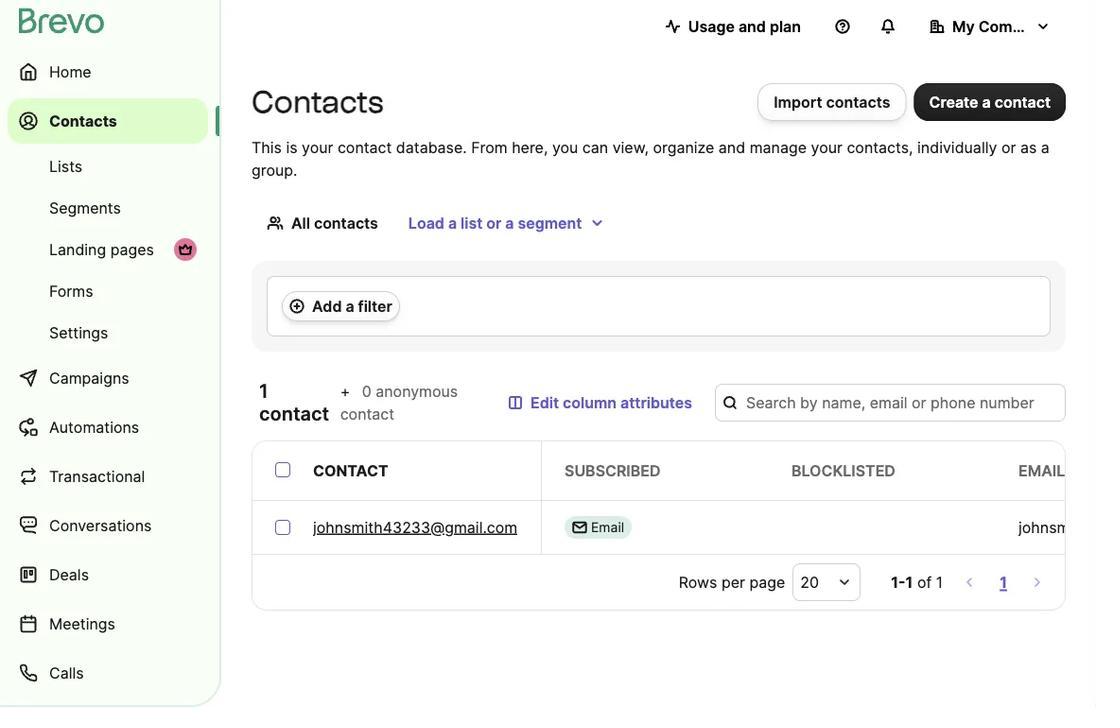 Task type: vqa. For each thing, say whether or not it's contained in the screenshot.
'CONTACTS,'
yes



Task type: describe. For each thing, give the bounding box(es) containing it.
+
[[340, 382, 350, 401]]

campaigns link
[[8, 356, 208, 401]]

plan
[[770, 17, 801, 35]]

segments
[[49, 199, 121, 217]]

create a contact button
[[914, 83, 1066, 121]]

company
[[979, 17, 1048, 35]]

transactional
[[49, 467, 145, 486]]

here,
[[512, 138, 548, 157]]

this is your contact database. from here, you can view, organize and manage your contacts, individually or as a group.
[[252, 138, 1050, 179]]

create
[[929, 93, 978, 111]]

usage
[[688, 17, 735, 35]]

contacts inside contacts link
[[49, 112, 117, 130]]

edit
[[531, 393, 559, 412]]

automations
[[49, 418, 139, 436]]

load
[[408, 214, 444, 232]]

rows per page
[[679, 573, 785, 592]]

email
[[591, 520, 624, 536]]

transactional link
[[8, 454, 208, 499]]

campaigns
[[49, 369, 129, 387]]

contact inside this is your contact database. from here, you can view, organize and manage your contacts, individually or as a group.
[[338, 138, 392, 157]]

load a list or a segment button
[[393, 204, 620, 242]]

individually
[[917, 138, 997, 157]]

landing
[[49, 240, 106, 259]]

calls link
[[8, 651, 208, 696]]

deals link
[[8, 552, 208, 598]]

johnsmith43233@gmail.com link
[[313, 516, 518, 539]]

conversations
[[49, 516, 152, 535]]

2 your from the left
[[811, 138, 843, 157]]

contacts for all contacts
[[314, 214, 378, 232]]

1 your from the left
[[302, 138, 333, 157]]

a for add a filter
[[346, 297, 354, 315]]

can
[[582, 138, 608, 157]]

contact
[[313, 462, 388, 480]]

from
[[471, 138, 508, 157]]

list
[[461, 214, 483, 232]]

forms link
[[8, 272, 208, 310]]

deals
[[49, 566, 89, 584]]

contacts,
[[847, 138, 913, 157]]

rows
[[679, 573, 717, 592]]

contacts link
[[8, 98, 208, 144]]

all contacts
[[291, 214, 378, 232]]

a inside this is your contact database. from here, you can view, organize and manage your contacts, individually or as a group.
[[1041, 138, 1050, 157]]

20 button
[[793, 564, 861, 602]]

forms
[[49, 282, 93, 300]]

per
[[722, 573, 745, 592]]

anonymous
[[376, 382, 458, 401]]

segments link
[[8, 189, 208, 227]]

this
[[252, 138, 282, 157]]

contact inside 0 anonymous contact
[[340, 405, 394, 423]]

20
[[800, 573, 819, 592]]

1-1 of 1
[[891, 573, 943, 592]]

usage and plan
[[688, 17, 801, 35]]

1 button
[[996, 569, 1011, 596]]

import
[[774, 93, 822, 111]]

import contacts button
[[758, 83, 907, 121]]

all
[[291, 214, 310, 232]]

settings
[[49, 323, 108, 342]]

add
[[312, 297, 342, 315]]

johnsmith43233@gmail.com
[[313, 518, 518, 537]]

lists link
[[8, 148, 208, 185]]

conversations link
[[8, 503, 208, 549]]

filter
[[358, 297, 392, 315]]

segment
[[518, 214, 582, 232]]



Task type: locate. For each thing, give the bounding box(es) containing it.
1 inside button
[[1000, 573, 1007, 592]]

0 anonymous contact
[[340, 382, 458, 423]]

and
[[739, 17, 766, 35], [719, 138, 745, 157]]

contact up as
[[995, 93, 1051, 111]]

your right is
[[302, 138, 333, 157]]

1 contact
[[259, 380, 329, 426]]

or inside button
[[486, 214, 502, 232]]

1 horizontal spatial contacts
[[826, 93, 890, 111]]

subscribed
[[565, 462, 661, 480]]

0 horizontal spatial contacts
[[314, 214, 378, 232]]

home link
[[8, 49, 208, 95]]

contacts inside button
[[826, 93, 890, 111]]

1 horizontal spatial or
[[1001, 138, 1016, 157]]

johnsmith4
[[1019, 518, 1096, 537]]

landing pages
[[49, 240, 154, 259]]

and inside this is your contact database. from here, you can view, organize and manage your contacts, individually or as a group.
[[719, 138, 745, 157]]

Search by name, email or phone number search field
[[715, 384, 1066, 422]]

column
[[563, 393, 617, 412]]

contact down 0 at the bottom left
[[340, 405, 394, 423]]

calls
[[49, 664, 84, 682]]

1 vertical spatial and
[[719, 138, 745, 157]]

1
[[259, 380, 269, 403], [906, 573, 913, 592], [936, 573, 943, 592], [1000, 573, 1007, 592]]

you
[[552, 138, 578, 157]]

blocklisted
[[792, 462, 896, 480]]

1 horizontal spatial contacts
[[252, 84, 384, 120]]

contact inside button
[[995, 93, 1051, 111]]

and left the manage
[[719, 138, 745, 157]]

contacts up "lists"
[[49, 112, 117, 130]]

1-
[[891, 573, 906, 592]]

automations link
[[8, 405, 208, 450]]

group.
[[252, 161, 297, 179]]

0 horizontal spatial contacts
[[49, 112, 117, 130]]

1 inside 1 contact
[[259, 380, 269, 403]]

contacts up is
[[252, 84, 384, 120]]

meetings link
[[8, 602, 208, 647]]

1 horizontal spatial your
[[811, 138, 843, 157]]

and left plan
[[739, 17, 766, 35]]

left___c25ys image
[[572, 520, 587, 535]]

usage and plan button
[[650, 8, 816, 45]]

1 vertical spatial or
[[486, 214, 502, 232]]

import contacts
[[774, 93, 890, 111]]

create a contact
[[929, 93, 1051, 111]]

a for load a list or a segment
[[448, 214, 457, 232]]

of
[[917, 573, 932, 592]]

or
[[1001, 138, 1016, 157], [486, 214, 502, 232]]

settings link
[[8, 314, 208, 352]]

contacts up 'contacts,'
[[826, 93, 890, 111]]

home
[[49, 62, 91, 81]]

email
[[1019, 462, 1065, 480]]

or inside this is your contact database. from here, you can view, organize and manage your contacts, individually or as a group.
[[1001, 138, 1016, 157]]

edit column attributes
[[531, 393, 692, 412]]

0 horizontal spatial your
[[302, 138, 333, 157]]

edit column attributes button
[[493, 384, 707, 422]]

lists
[[49, 157, 82, 175]]

1 vertical spatial contacts
[[314, 214, 378, 232]]

your
[[302, 138, 333, 157], [811, 138, 843, 157]]

organize
[[653, 138, 714, 157]]

0 vertical spatial and
[[739, 17, 766, 35]]

a for create a contact
[[982, 93, 991, 111]]

as
[[1020, 138, 1037, 157]]

attributes
[[620, 393, 692, 412]]

0
[[362, 382, 371, 401]]

view,
[[613, 138, 649, 157]]

and inside button
[[739, 17, 766, 35]]

my
[[952, 17, 975, 35]]

my company button
[[915, 8, 1066, 45]]

add a filter
[[312, 297, 392, 315]]

contact up contact
[[259, 402, 329, 426]]

0 vertical spatial contacts
[[826, 93, 890, 111]]

a right add
[[346, 297, 354, 315]]

contacts right all
[[314, 214, 378, 232]]

your down import contacts button
[[811, 138, 843, 157]]

meetings
[[49, 615, 115, 633]]

a
[[982, 93, 991, 111], [1041, 138, 1050, 157], [448, 214, 457, 232], [505, 214, 514, 232], [346, 297, 354, 315]]

add a filter button
[[282, 291, 400, 322]]

a left list
[[448, 214, 457, 232]]

landing pages link
[[8, 231, 208, 269]]

page
[[749, 573, 785, 592]]

left___rvooi image
[[178, 242, 193, 257]]

contacts
[[826, 93, 890, 111], [314, 214, 378, 232]]

a right 'create'
[[982, 93, 991, 111]]

contacts
[[252, 84, 384, 120], [49, 112, 117, 130]]

contacts for import contacts
[[826, 93, 890, 111]]

a right list
[[505, 214, 514, 232]]

or right list
[[486, 214, 502, 232]]

load a list or a segment
[[408, 214, 582, 232]]

manage
[[750, 138, 807, 157]]

database.
[[396, 138, 467, 157]]

0 vertical spatial or
[[1001, 138, 1016, 157]]

or left as
[[1001, 138, 1016, 157]]

my company
[[952, 17, 1048, 35]]

pages
[[110, 240, 154, 259]]

contact
[[995, 93, 1051, 111], [338, 138, 392, 157], [259, 402, 329, 426], [340, 405, 394, 423]]

contact left the database. at the top left of page
[[338, 138, 392, 157]]

0 horizontal spatial or
[[486, 214, 502, 232]]

a right as
[[1041, 138, 1050, 157]]

is
[[286, 138, 297, 157]]



